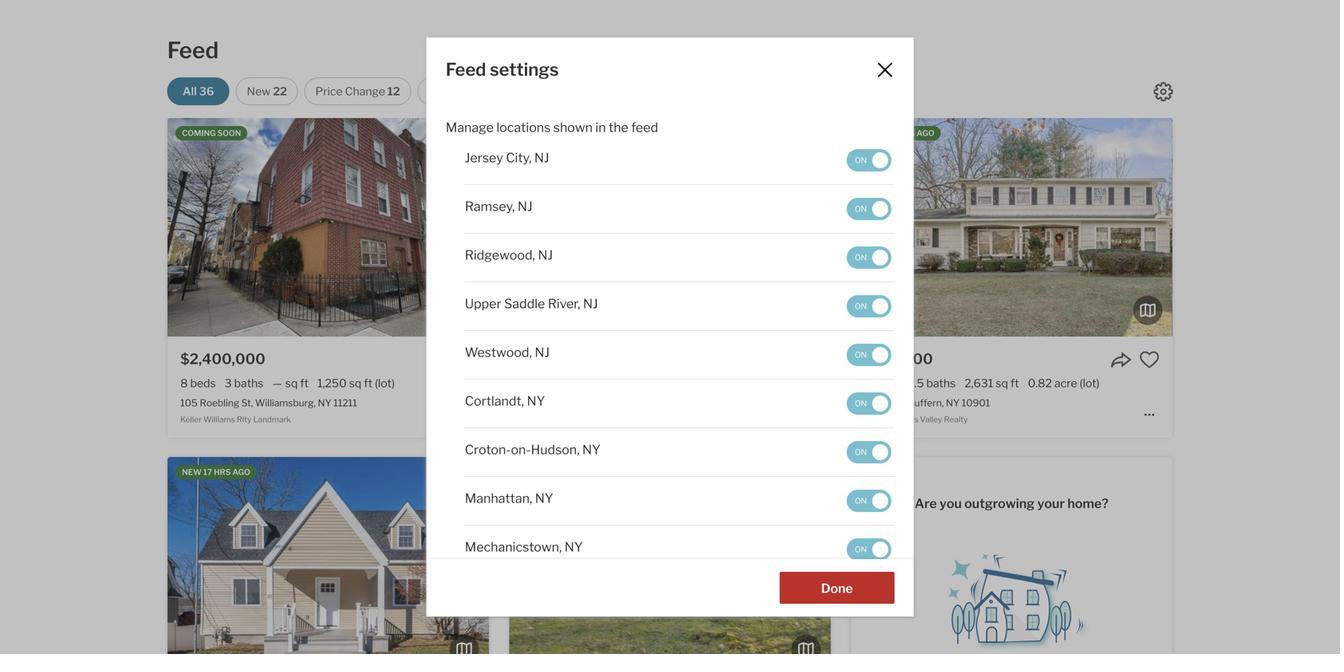 Task type: locate. For each thing, give the bounding box(es) containing it.
ft right —
[[300, 377, 309, 390]]

0.82 acre (lot)
[[1028, 377, 1100, 390]]

sq
[[285, 377, 298, 390], [349, 377, 362, 390], [657, 377, 669, 390], [996, 377, 1008, 390]]

ny
[[527, 393, 545, 409], [318, 397, 332, 409], [625, 397, 639, 409], [946, 397, 960, 409], [582, 442, 601, 457], [535, 490, 553, 506], [565, 539, 583, 555]]

acre right 0.37
[[715, 377, 738, 390]]

1 horizontal spatial baths
[[585, 377, 614, 390]]

2 baths from the left
[[585, 377, 614, 390]]

nj
[[534, 150, 549, 165], [518, 198, 533, 214], [538, 247, 553, 263], [583, 296, 598, 311], [535, 344, 550, 360]]

3
[[887, 128, 892, 138], [225, 377, 232, 390]]

baths for 1,250 sq ft (lot)
[[234, 377, 264, 390]]

keller down 105
[[180, 415, 202, 424]]

feed settings
[[446, 59, 559, 80]]

new for new 3 days ago
[[865, 128, 885, 138]]

feed for feed
[[167, 37, 219, 64]]

mechanicstown, ny
[[465, 539, 583, 555]]

2 acre from the left
[[1055, 377, 1077, 390]]

ny right mechanicstown,
[[565, 539, 583, 555]]

ft left 0.82
[[1011, 377, 1019, 390]]

1 horizontal spatial 10901
[[962, 397, 990, 409]]

nj right ramsey,
[[518, 198, 533, 214]]

4 up 7 on the left bottom of the page
[[522, 377, 529, 390]]

3 beds from the left
[[873, 377, 899, 390]]

2.5
[[566, 377, 582, 390], [908, 377, 924, 390]]

22
[[273, 85, 287, 98]]

acre right 0.82
[[1055, 377, 1077, 390]]

1 2.5 baths from the left
[[566, 377, 614, 390]]

1 acre from the left
[[715, 377, 738, 390]]

2 williams from the left
[[887, 415, 919, 424]]

suffern, up valley
[[908, 397, 944, 409]]

1 horizontal spatial (lot)
[[740, 377, 760, 390]]

ridgewood, nj
[[465, 247, 553, 263]]

0 horizontal spatial keller
[[180, 415, 202, 424]]

jersey
[[465, 150, 503, 165]]

2 horizontal spatial (lot)
[[1080, 377, 1100, 390]]

10901 for 1 astri ct, suffern, ny 10901 keller williams valley realty
[[962, 397, 990, 409]]

1 horizontal spatial suffern,
[[908, 397, 944, 409]]

2 photo of 23 wilkin ave, middletown, ny 10940 image from the left
[[489, 457, 811, 654]]

favorite button image for $2,400,000
[[456, 349, 476, 370]]

8 beds
[[180, 377, 216, 390]]

realty
[[944, 415, 968, 424]]

new
[[524, 128, 543, 138], [865, 128, 885, 138], [182, 468, 202, 477], [524, 468, 543, 477]]

1 williams from the left
[[203, 415, 235, 424]]

cortlandt, ny
[[465, 393, 545, 409]]

rlty
[[237, 415, 252, 424]]

sq right —
[[285, 377, 298, 390]]

4 beds for 2,631 sq ft
[[864, 377, 899, 390]]

feed up 'manage'
[[446, 59, 486, 80]]

1 vertical spatial 3
[[225, 377, 232, 390]]

photo of 105 roebling st, williamsburg, ny 11211 image
[[168, 118, 489, 337], [489, 118, 811, 337]]

new 1 hr ago
[[524, 468, 582, 477]]

williams inside the 105 roebling st, williamsburg, ny 11211 keller williams rlty landmark
[[203, 415, 235, 424]]

your
[[1038, 496, 1065, 511]]

2.5 up 1 astri ct, suffern, ny 10901 keller williams valley realty
[[908, 377, 924, 390]]

ny left 11211
[[318, 397, 332, 409]]

photo of 36 hampshire hill rd, upper saddle river, nj 07458 image
[[509, 457, 831, 654], [831, 457, 1152, 654]]

2 4 from the left
[[864, 377, 871, 390]]

1 horizontal spatial 1
[[864, 397, 868, 409]]

williams down ct, in the bottom right of the page
[[887, 415, 919, 424]]

ny right 'hudson,'
[[582, 442, 601, 457]]

sq right "2,498"
[[657, 377, 669, 390]]

2 2.5 baths from the left
[[908, 377, 956, 390]]

williams for astri
[[887, 415, 919, 424]]

2.5 baths
[[566, 377, 614, 390], [908, 377, 956, 390]]

acre
[[715, 377, 738, 390], [1055, 377, 1077, 390]]

beds for 0.82
[[873, 377, 899, 390]]

1 favorite button image from the left
[[456, 349, 476, 370]]

ny down "2,498"
[[625, 397, 639, 409]]

jersey city, nj
[[465, 150, 549, 165]]

0 horizontal spatial williams
[[203, 415, 235, 424]]

are
[[915, 496, 937, 511]]

beds for 1,250
[[190, 377, 216, 390]]

days for $819,000
[[894, 128, 915, 138]]

2 sq from the left
[[349, 377, 362, 390]]

0.82
[[1028, 377, 1052, 390]]

0 horizontal spatial (lot)
[[375, 377, 395, 390]]

0 horizontal spatial 4 beds
[[522, 377, 557, 390]]

8
[[180, 377, 188, 390]]

4 beds for 2,498 sq ft
[[522, 377, 557, 390]]

suffern, for dr,
[[588, 397, 623, 409]]

4
[[522, 377, 529, 390], [864, 377, 871, 390]]

3 baths from the left
[[927, 377, 956, 390]]

ramsey,
[[465, 198, 515, 214]]

4 ft from the left
[[1011, 377, 1019, 390]]

ramsey, nj
[[465, 198, 533, 214]]

0 horizontal spatial 4
[[522, 377, 529, 390]]

1 horizontal spatial 2.5 baths
[[908, 377, 956, 390]]

1 ft from the left
[[300, 377, 309, 390]]

0 horizontal spatial favorite button image
[[456, 349, 476, 370]]

keller down astri
[[864, 415, 885, 424]]

1 horizontal spatial favorite button image
[[1139, 349, 1160, 370]]

10901 inside 1 astri ct, suffern, ny 10901 keller williams valley realty
[[962, 397, 990, 409]]

beds right 8
[[190, 377, 216, 390]]

0 vertical spatial 1
[[864, 397, 868, 409]]

beds up astri
[[873, 377, 899, 390]]

home?
[[1068, 496, 1109, 511]]

1 photo of 7 yorkshire dr, suffern, ny 10901 image from the left
[[509, 118, 831, 337]]

1 horizontal spatial days
[[894, 128, 915, 138]]

1,250 sq ft (lot)
[[317, 377, 395, 390]]

ft left 0.37
[[671, 377, 680, 390]]

1 astri ct, suffern, ny 10901 keller williams valley realty
[[864, 397, 990, 424]]

ft
[[300, 377, 309, 390], [364, 377, 372, 390], [671, 377, 680, 390], [1011, 377, 1019, 390]]

0 horizontal spatial suffern,
[[588, 397, 623, 409]]

williams inside 1 astri ct, suffern, ny 10901 keller williams valley realty
[[887, 415, 919, 424]]

2.5 baths up 1 astri ct, suffern, ny 10901 keller williams valley realty
[[908, 377, 956, 390]]

1 horizontal spatial 4
[[864, 377, 871, 390]]

1 horizontal spatial williams
[[887, 415, 919, 424]]

feed
[[167, 37, 219, 64], [446, 59, 486, 80]]

4 beds
[[522, 377, 557, 390], [864, 377, 899, 390]]

1 horizontal spatial 2.5
[[908, 377, 924, 390]]

baths for 0.37 acre (lot)
[[585, 377, 614, 390]]

3 (lot) from the left
[[1080, 377, 1100, 390]]

Sold radio
[[665, 77, 728, 105]]

baths up st,
[[234, 377, 264, 390]]

ft right 1,250
[[364, 377, 372, 390]]

ny up the realty
[[946, 397, 960, 409]]

(lot) right 0.82
[[1080, 377, 1100, 390]]

7 yorkshire dr, suffern, ny 10901
[[522, 397, 670, 409]]

1 10901 from the left
[[641, 397, 670, 409]]

1 left hr
[[545, 468, 549, 477]]

(lot) right 0.37
[[740, 377, 760, 390]]

yorkshire
[[530, 397, 572, 409]]

new 3 days ago
[[865, 128, 935, 138]]

ago
[[575, 128, 593, 138], [917, 128, 935, 138], [232, 468, 250, 477], [564, 468, 582, 477]]

2.5 baths up 7 yorkshire dr, suffern, ny 10901 at the bottom left of page
[[566, 377, 614, 390]]

1 suffern, from the left
[[588, 397, 623, 409]]

0 horizontal spatial feed
[[167, 37, 219, 64]]

hrs
[[214, 468, 231, 477]]

beds
[[190, 377, 216, 390], [532, 377, 557, 390], [873, 377, 899, 390]]

10901 down 2,631
[[962, 397, 990, 409]]

3 sq from the left
[[657, 377, 669, 390]]

1 horizontal spatial 3
[[887, 128, 892, 138]]

sq up 11211
[[349, 377, 362, 390]]

favorite button image
[[456, 349, 476, 370], [1139, 349, 1160, 370]]

williams down roebling
[[203, 415, 235, 424]]

0.37 acre (lot)
[[689, 377, 760, 390]]

you
[[940, 496, 962, 511]]

10901 down 2,498 sq ft
[[641, 397, 670, 409]]

saddle
[[504, 296, 545, 311]]

ny down new 1 hr ago
[[535, 490, 553, 506]]

option group
[[167, 77, 833, 105]]

keller inside the 105 roebling st, williamsburg, ny 11211 keller williams rlty landmark
[[180, 415, 202, 424]]

(lot) for 2,498 sq ft
[[740, 377, 760, 390]]

suffern, for ct,
[[908, 397, 944, 409]]

2 horizontal spatial baths
[[927, 377, 956, 390]]

2,631 sq ft
[[965, 377, 1019, 390]]

1 horizontal spatial feed
[[446, 59, 486, 80]]

ft for 2,498 sq ft
[[671, 377, 680, 390]]

1 keller from the left
[[180, 415, 202, 424]]

nj for westwood, nj
[[535, 344, 550, 360]]

days
[[552, 128, 573, 138], [894, 128, 915, 138]]

3 ft from the left
[[671, 377, 680, 390]]

nj right westwood,
[[535, 344, 550, 360]]

2.5 up dr,
[[566, 377, 582, 390]]

4 for 2,631 sq ft
[[864, 377, 871, 390]]

soon
[[217, 128, 241, 138]]

dr,
[[574, 397, 586, 409]]

keller
[[180, 415, 202, 424], [864, 415, 885, 424]]

ago for new 2 days ago
[[575, 128, 593, 138]]

1 horizontal spatial beds
[[532, 377, 557, 390]]

1 baths from the left
[[234, 377, 264, 390]]

0 horizontal spatial beds
[[190, 377, 216, 390]]

4 up astri
[[864, 377, 871, 390]]

suffern,
[[588, 397, 623, 409], [908, 397, 944, 409]]

1 inside 1 astri ct, suffern, ny 10901 keller williams valley realty
[[864, 397, 868, 409]]

2,498 sq ft
[[623, 377, 680, 390]]

2 horizontal spatial beds
[[873, 377, 899, 390]]

keller for 1
[[864, 415, 885, 424]]

ct,
[[894, 397, 906, 409]]

hudson,
[[531, 442, 580, 457]]

keller inside 1 astri ct, suffern, ny 10901 keller williams valley realty
[[864, 415, 885, 424]]

2.5 baths for 2,631
[[908, 377, 956, 390]]

2 favorite button image from the left
[[1139, 349, 1160, 370]]

ny inside the 105 roebling st, williamsburg, ny 11211 keller williams rlty landmark
[[318, 397, 332, 409]]

1 vertical spatial 1
[[545, 468, 549, 477]]

1 4 from the left
[[522, 377, 529, 390]]

0 horizontal spatial 2.5 baths
[[566, 377, 614, 390]]

10901 for 7 yorkshire dr, suffern, ny 10901
[[641, 397, 670, 409]]

nj for ramsey, nj
[[518, 198, 533, 214]]

photo of 1 astri ct, suffern, ny 10901 image
[[851, 118, 1173, 337], [1173, 118, 1340, 337]]

4 beds up yorkshire at the bottom left of the page
[[522, 377, 557, 390]]

4 beds up astri
[[864, 377, 899, 390]]

nj right city,
[[534, 150, 549, 165]]

shown
[[553, 119, 593, 135]]

feed up all
[[167, 37, 219, 64]]

0 horizontal spatial days
[[552, 128, 573, 138]]

2 10901 from the left
[[962, 397, 990, 409]]

0 horizontal spatial 1
[[545, 468, 549, 477]]

days for $699,000
[[552, 128, 573, 138]]

0 horizontal spatial 3
[[225, 377, 232, 390]]

baths up 7 yorkshire dr, suffern, ny 10901 at the bottom left of page
[[585, 377, 614, 390]]

photo of 23 wilkin ave, middletown, ny 10940 image
[[168, 457, 489, 654], [489, 457, 811, 654]]

1 2.5 from the left
[[566, 377, 582, 390]]

in
[[595, 119, 606, 135]]

2 4 beds from the left
[[864, 377, 899, 390]]

sq right 2,631
[[996, 377, 1008, 390]]

4 for 2,498 sq ft
[[522, 377, 529, 390]]

4 sq from the left
[[996, 377, 1008, 390]]

2 (lot) from the left
[[740, 377, 760, 390]]

1 days from the left
[[552, 128, 573, 138]]

1 beds from the left
[[190, 377, 216, 390]]

ago for new 1 hr ago
[[564, 468, 582, 477]]

0 horizontal spatial 2.5
[[566, 377, 582, 390]]

Insights radio
[[519, 77, 583, 105]]

1
[[864, 397, 868, 409], [545, 468, 549, 477]]

0 horizontal spatial acre
[[715, 377, 738, 390]]

upper saddle river, nj
[[465, 296, 598, 311]]

(lot) right 1,250
[[375, 377, 395, 390]]

roebling
[[200, 397, 239, 409]]

New radio
[[236, 77, 298, 105]]

nj right ridgewood,
[[538, 247, 553, 263]]

1 horizontal spatial acre
[[1055, 377, 1077, 390]]

1 photo of 23 wilkin ave, middletown, ny 10940 image from the left
[[168, 457, 489, 654]]

1 left astri
[[864, 397, 868, 409]]

Price Change radio
[[304, 77, 411, 105]]

1 horizontal spatial keller
[[864, 415, 885, 424]]

2 days from the left
[[894, 128, 915, 138]]

2 ft from the left
[[364, 377, 372, 390]]

Status Change radio
[[734, 77, 833, 105]]

photo of 7 yorkshire dr, suffern, ny 10901 image
[[509, 118, 831, 337], [831, 118, 1152, 337]]

2 beds from the left
[[532, 377, 557, 390]]

2 keller from the left
[[864, 415, 885, 424]]

beds up yorkshire at the bottom left of the page
[[532, 377, 557, 390]]

ny right cortlandt,
[[527, 393, 545, 409]]

suffern, inside 1 astri ct, suffern, ny 10901 keller williams valley realty
[[908, 397, 944, 409]]

0 horizontal spatial baths
[[234, 377, 264, 390]]

36
[[199, 85, 214, 98]]

baths up 1 astri ct, suffern, ny 10901 keller williams valley realty
[[927, 377, 956, 390]]

suffern, right dr,
[[588, 397, 623, 409]]

croton-on-hudson, ny
[[465, 442, 601, 457]]

0 horizontal spatial 10901
[[641, 397, 670, 409]]

2 suffern, from the left
[[908, 397, 944, 409]]

feed
[[631, 119, 658, 135]]

westwood, nj
[[465, 344, 550, 360]]

on-
[[511, 442, 531, 457]]

1 sq from the left
[[285, 377, 298, 390]]

2 2.5 from the left
[[908, 377, 924, 390]]

1 horizontal spatial 4 beds
[[864, 377, 899, 390]]

1 4 beds from the left
[[522, 377, 557, 390]]



Task type: describe. For each thing, give the bounding box(es) containing it.
acre for 0.82
[[1055, 377, 1077, 390]]

favorite button checkbox
[[1139, 349, 1160, 370]]

Open House radio
[[418, 77, 513, 105]]

river,
[[548, 296, 580, 311]]

beds for 0.37
[[532, 377, 557, 390]]

ago for new 3 days ago
[[917, 128, 935, 138]]

coming soon
[[182, 128, 241, 138]]

2.5 for 2,631
[[908, 377, 924, 390]]

manhattan,
[[465, 490, 532, 506]]

city,
[[506, 150, 532, 165]]

new
[[247, 85, 271, 98]]

valley
[[920, 415, 942, 424]]

2,498
[[623, 377, 654, 390]]

acre for 0.37
[[715, 377, 738, 390]]

mechanicstown,
[[465, 539, 562, 555]]

nj right river, at the left of the page
[[583, 296, 598, 311]]

all
[[183, 85, 197, 98]]

baths for 0.82 acre (lot)
[[927, 377, 956, 390]]

2 photo of 7 yorkshire dr, suffern, ny 10901 image from the left
[[831, 118, 1152, 337]]

ago for new 17 hrs ago
[[232, 468, 250, 477]]

2 photo of 105 roebling st, williamsburg, ny 11211 image from the left
[[489, 118, 811, 337]]

done button
[[780, 572, 895, 604]]

ridgewood,
[[465, 247, 535, 263]]

1 photo of 36 hampshire hill rd, upper saddle river, nj 07458 image from the left
[[509, 457, 831, 654]]

2.5 for 2,498
[[566, 377, 582, 390]]

outgrowing
[[965, 496, 1035, 511]]

0.37
[[689, 377, 713, 390]]

1 photo of 1 astri ct, suffern, ny 10901 image from the left
[[851, 118, 1173, 337]]

price
[[315, 85, 343, 98]]

ft for — sq ft
[[300, 377, 309, 390]]

new 17 hrs ago
[[182, 468, 250, 477]]

upper
[[465, 296, 502, 311]]

manage
[[446, 119, 494, 135]]

11211
[[334, 397, 357, 409]]

williams for roebling
[[203, 415, 235, 424]]

0 vertical spatial 3
[[887, 128, 892, 138]]

2 photo of 36 hampshire hill rd, upper saddle river, nj 07458 image from the left
[[831, 457, 1152, 654]]

settings
[[490, 59, 559, 80]]

sq for —
[[285, 377, 298, 390]]

105 roebling st, williamsburg, ny 11211 keller williams rlty landmark
[[180, 397, 357, 424]]

done
[[821, 581, 853, 596]]

2.5 baths for 2,498
[[566, 377, 614, 390]]

2 photo of 1 astri ct, suffern, ny 10901 image from the left
[[1173, 118, 1340, 337]]

favorite button image for $819,000
[[1139, 349, 1160, 370]]

manhattan, ny
[[465, 490, 553, 506]]

sq for 2,498
[[657, 377, 669, 390]]

an image of a house image
[[932, 542, 1092, 651]]

3 baths
[[225, 377, 264, 390]]

ft for 2,631 sq ft
[[1011, 377, 1019, 390]]

landmark
[[253, 415, 291, 424]]

change
[[345, 85, 385, 98]]

new for new 2 days ago
[[524, 128, 543, 138]]

williamsburg,
[[255, 397, 316, 409]]

7
[[522, 397, 528, 409]]

$819,000
[[864, 350, 933, 368]]

new 22
[[247, 85, 287, 98]]

nj for ridgewood, nj
[[538, 247, 553, 263]]

st,
[[241, 397, 253, 409]]

feed for feed settings
[[446, 59, 486, 80]]

favorite button checkbox
[[456, 349, 476, 370]]

All radio
[[167, 77, 229, 105]]

17
[[203, 468, 212, 477]]

Favorites radio
[[589, 77, 659, 105]]

2
[[545, 128, 550, 138]]

option group containing all
[[167, 77, 833, 105]]

new for new 1 hr ago
[[524, 468, 543, 477]]

westwood,
[[465, 344, 532, 360]]

1 photo of 105 roebling st, williamsburg, ny 11211 image from the left
[[168, 118, 489, 337]]

$699,000
[[522, 350, 594, 368]]

new 2 days ago
[[524, 128, 593, 138]]

ny inside 1 astri ct, suffern, ny 10901 keller williams valley realty
[[946, 397, 960, 409]]

croton-
[[465, 442, 511, 457]]

manage locations shown in the feed
[[446, 119, 658, 135]]

cortlandt,
[[465, 393, 524, 409]]

sq for 1,250
[[349, 377, 362, 390]]

105
[[180, 397, 198, 409]]

coming
[[182, 128, 216, 138]]

sq for 2,631
[[996, 377, 1008, 390]]

2,631
[[965, 377, 994, 390]]

price change 12
[[315, 85, 400, 98]]

(lot) for 2,631 sq ft
[[1080, 377, 1100, 390]]

1 (lot) from the left
[[375, 377, 395, 390]]

— sq ft
[[272, 377, 309, 390]]

12
[[388, 85, 400, 98]]

keller for 105
[[180, 415, 202, 424]]

1,250
[[317, 377, 347, 390]]

hr
[[551, 468, 562, 477]]

the
[[609, 119, 629, 135]]

are you outgrowing your home?
[[915, 496, 1109, 511]]

all 36
[[183, 85, 214, 98]]

locations
[[497, 119, 551, 135]]

new for new 17 hrs ago
[[182, 468, 202, 477]]

astri
[[870, 397, 892, 409]]

ft for 1,250 sq ft (lot)
[[364, 377, 372, 390]]

$2,400,000
[[180, 350, 265, 368]]

—
[[272, 377, 282, 390]]



Task type: vqa. For each thing, say whether or not it's contained in the screenshot.
1st DAYS from right
yes



